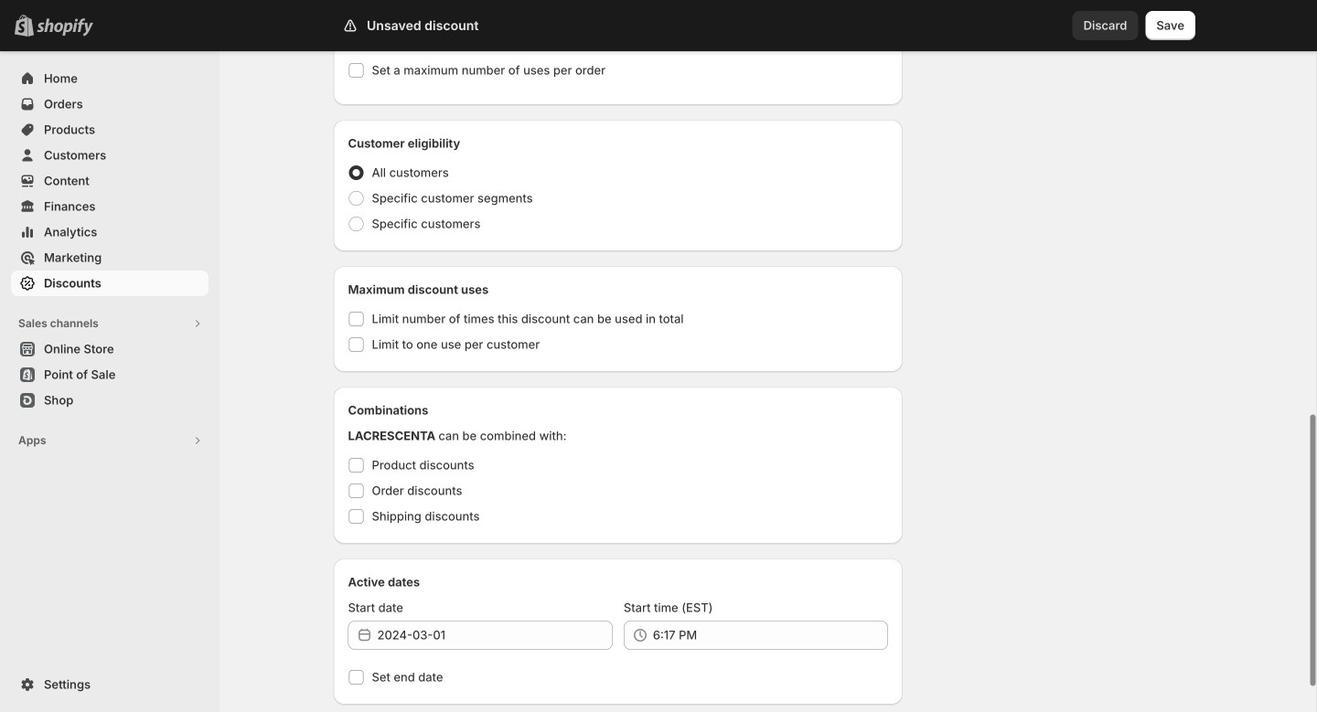 Task type: describe. For each thing, give the bounding box(es) containing it.
Enter time text field
[[653, 621, 889, 651]]

shopify image
[[37, 18, 93, 36]]



Task type: vqa. For each thing, say whether or not it's contained in the screenshot.
Shopify Image
yes



Task type: locate. For each thing, give the bounding box(es) containing it.
YYYY-MM-DD text field
[[377, 621, 613, 651]]



